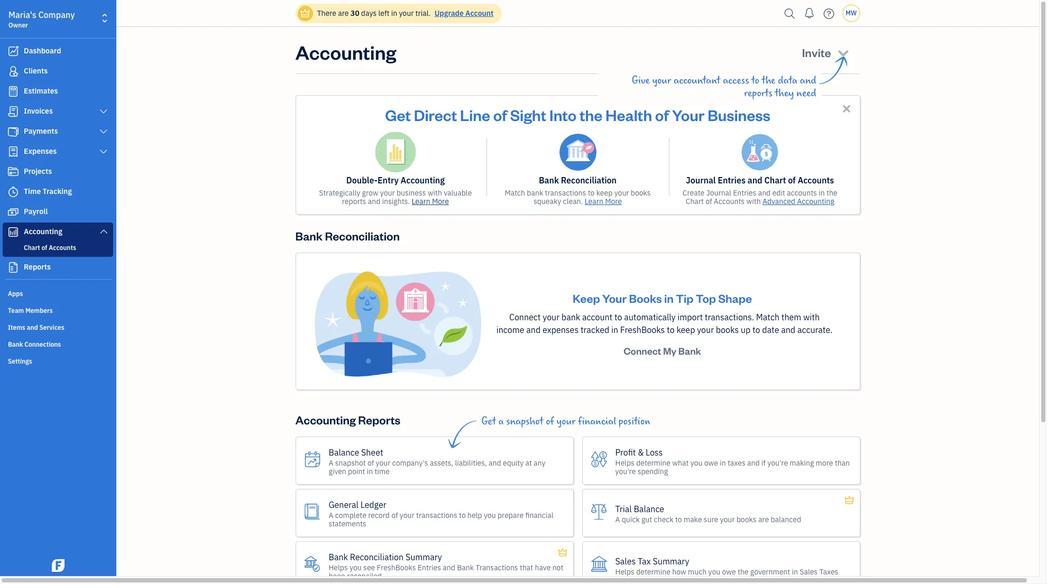 Task type: vqa. For each thing, say whether or not it's contained in the screenshot.
the
yes



Task type: locate. For each thing, give the bounding box(es) containing it.
snapshot
[[506, 416, 544, 428], [335, 458, 366, 468]]

are left balanced
[[759, 515, 769, 525]]

strategically grow your business with valuable reports and insights.
[[319, 188, 472, 206]]

helps inside sales tax summary helps determine how much you owe the government in sales taxes
[[616, 567, 635, 577]]

and inside create journal entries and edit accounts in the chart of accounts with
[[758, 188, 771, 198]]

of inside balance sheet a snapshot of your company's assets, liabilities, and equity at any given point in time
[[368, 458, 374, 468]]

0 vertical spatial snapshot
[[506, 416, 544, 428]]

2 vertical spatial accounts
[[49, 244, 76, 252]]

to left 'help'
[[459, 511, 466, 520]]

crown image left there
[[300, 8, 311, 19]]

more for bank reconciliation
[[605, 197, 622, 206]]

chevron large down image inside accounting link
[[99, 227, 108, 236]]

how
[[673, 567, 687, 577]]

1 horizontal spatial keep
[[677, 325, 695, 335]]

1 vertical spatial bank
[[562, 312, 580, 323]]

connect up 'income'
[[509, 312, 541, 323]]

sales tax summary helps determine how much you owe the government in sales taxes
[[616, 556, 839, 577]]

learn more for double-entry accounting
[[412, 197, 449, 206]]

crown image
[[300, 8, 311, 19], [844, 495, 855, 507]]

in left time
[[367, 467, 373, 476]]

sales left "taxes"
[[800, 567, 818, 577]]

accounting
[[295, 40, 396, 65], [401, 175, 445, 186], [797, 197, 835, 206], [24, 227, 62, 236], [295, 413, 356, 427]]

1 vertical spatial match
[[756, 312, 780, 323]]

1 horizontal spatial crown image
[[844, 495, 855, 507]]

0 horizontal spatial match
[[505, 188, 525, 198]]

0 horizontal spatial financial
[[526, 511, 554, 520]]

invite button
[[793, 40, 860, 65]]

of right health
[[655, 105, 669, 125]]

1 horizontal spatial snapshot
[[506, 416, 544, 428]]

reports inside strategically grow your business with valuable reports and insights.
[[342, 197, 366, 206]]

account
[[582, 312, 613, 323]]

your inside the give your accountant access to the data and reports they need
[[652, 75, 671, 87]]

accounting reports
[[295, 413, 401, 427]]

double-entry accounting
[[346, 175, 445, 186]]

0 horizontal spatial connect
[[509, 312, 541, 323]]

1 chevron large down image from the top
[[99, 107, 108, 116]]

chart of accounts
[[24, 244, 76, 252]]

freshbooks
[[620, 325, 665, 335], [377, 563, 416, 573]]

0 vertical spatial reports
[[24, 262, 51, 272]]

1 vertical spatial journal
[[707, 188, 732, 198]]

summary
[[406, 552, 442, 563], [653, 556, 690, 567]]

1 vertical spatial your
[[603, 291, 627, 306]]

you're down 'profit'
[[616, 467, 636, 476]]

0 horizontal spatial reports
[[342, 197, 366, 206]]

books down transactions.
[[716, 325, 739, 335]]

apps
[[8, 290, 23, 298]]

sales
[[616, 556, 636, 567], [800, 567, 818, 577]]

1 vertical spatial reports
[[342, 197, 366, 206]]

1 horizontal spatial more
[[605, 197, 622, 206]]

1 horizontal spatial are
[[759, 515, 769, 525]]

0 horizontal spatial balance
[[329, 447, 359, 458]]

estimates
[[24, 86, 58, 96]]

1 vertical spatial chevron large down image
[[99, 127, 108, 136]]

0 horizontal spatial owe
[[704, 458, 718, 468]]

time
[[24, 187, 41, 196]]

get left a
[[482, 416, 496, 428]]

1 horizontal spatial transactions
[[545, 188, 586, 198]]

your inside general ledger a complete record of your transactions to help you prepare financial statements
[[400, 511, 415, 520]]

bank left clean.
[[527, 188, 543, 198]]

tip
[[676, 291, 694, 306]]

a inside balance sheet a snapshot of your company's assets, liabilities, and equity at any given point in time
[[329, 458, 334, 468]]

you right much
[[709, 567, 721, 577]]

2 vertical spatial entries
[[418, 563, 441, 573]]

sales left the tax
[[616, 556, 636, 567]]

and left insights.
[[368, 197, 381, 206]]

with left valuable
[[428, 188, 442, 198]]

with inside strategically grow your business with valuable reports and insights.
[[428, 188, 442, 198]]

your up account
[[603, 291, 627, 306]]

0 horizontal spatial learn
[[412, 197, 430, 206]]

freshbooks inside connect your bank account to automatically import transactions. match them with income and expenses tracked in freshbooks to keep your books up to date and accurate.
[[620, 325, 665, 335]]

1 horizontal spatial connect
[[624, 345, 661, 357]]

match up date
[[756, 312, 780, 323]]

ledger
[[361, 500, 387, 510]]

1 horizontal spatial accounts
[[714, 197, 745, 206]]

0 vertical spatial determine
[[636, 458, 671, 468]]

owe inside profit & loss helps determine what you owe in taxes and if you're making more than you're spending
[[704, 458, 718, 468]]

you inside profit & loss helps determine what you owe in taxes and if you're making more than you're spending
[[691, 458, 703, 468]]

reconciliation up see
[[350, 552, 404, 563]]

chevron large down image inside payments link
[[99, 127, 108, 136]]

in inside sales tax summary helps determine how much you owe the government in sales taxes
[[792, 567, 798, 577]]

snapshot right a
[[506, 416, 544, 428]]

0 vertical spatial connect
[[509, 312, 541, 323]]

dashboard
[[24, 46, 61, 56]]

you right 'help'
[[484, 511, 496, 520]]

with down 'journal entries and chart of accounts'
[[747, 197, 761, 206]]

making
[[790, 458, 814, 468]]

are left 30
[[338, 8, 349, 18]]

learn right clean.
[[585, 197, 604, 206]]

1 vertical spatial bank reconciliation
[[295, 229, 400, 243]]

connect for my
[[624, 345, 661, 357]]

taxes
[[820, 567, 839, 577]]

date
[[762, 325, 779, 335]]

0 vertical spatial keep
[[597, 188, 613, 198]]

and
[[800, 75, 817, 87], [748, 175, 763, 186], [758, 188, 771, 198], [368, 197, 381, 206], [27, 324, 38, 332], [527, 325, 541, 335], [781, 325, 796, 335], [489, 458, 501, 468], [748, 458, 760, 468], [443, 563, 455, 573]]

1 vertical spatial crown image
[[844, 495, 855, 507]]

0 vertical spatial freshbooks
[[620, 325, 665, 335]]

reconciled
[[347, 572, 382, 581]]

1 learn more from the left
[[412, 197, 449, 206]]

keep right clean.
[[597, 188, 613, 198]]

summary for sales tax summary
[[653, 556, 690, 567]]

you
[[691, 458, 703, 468], [484, 511, 496, 520], [350, 563, 362, 573], [709, 567, 721, 577]]

to inside the give your accountant access to the data and reports they need
[[752, 75, 760, 87]]

0 horizontal spatial bank
[[527, 188, 543, 198]]

members
[[25, 307, 53, 315]]

reconciliation down grow
[[325, 229, 400, 243]]

and inside bank reconciliation summary helps you see freshbooks entries and bank transactions that have not been reconciled
[[443, 563, 455, 573]]

1 horizontal spatial chart
[[686, 197, 704, 206]]

payroll link
[[3, 203, 113, 222]]

0 horizontal spatial are
[[338, 8, 349, 18]]

2 learn more from the left
[[585, 197, 622, 206]]

the left government
[[738, 567, 749, 577]]

1 vertical spatial entries
[[733, 188, 757, 198]]

1 horizontal spatial freshbooks
[[620, 325, 665, 335]]

1 horizontal spatial with
[[747, 197, 761, 206]]

3 chevron large down image from the top
[[99, 227, 108, 236]]

more
[[816, 458, 833, 468]]

to inside match bank transactions to keep your books squeaky clean.
[[588, 188, 595, 198]]

tracking
[[43, 187, 72, 196]]

a left the point
[[329, 458, 334, 468]]

1 vertical spatial owe
[[722, 567, 736, 577]]

1 vertical spatial are
[[759, 515, 769, 525]]

notifications image
[[801, 3, 818, 24]]

0 horizontal spatial snapshot
[[335, 458, 366, 468]]

determine
[[636, 458, 671, 468], [636, 567, 671, 577]]

days
[[361, 8, 377, 18]]

1 vertical spatial books
[[716, 325, 739, 335]]

journal up create
[[686, 175, 716, 186]]

0 horizontal spatial crown image
[[300, 8, 311, 19]]

to inside trial balance a quick gut check to make sure your books are balanced
[[676, 515, 682, 525]]

bank right my
[[679, 345, 701, 357]]

2 vertical spatial reconciliation
[[350, 552, 404, 563]]

team members link
[[3, 303, 113, 318]]

reports down the access at top right
[[744, 87, 773, 99]]

a for balance sheet
[[329, 458, 334, 468]]

to right the access at top right
[[752, 75, 760, 87]]

team
[[8, 307, 24, 315]]

entries
[[718, 175, 746, 186], [733, 188, 757, 198], [418, 563, 441, 573]]

1 horizontal spatial balance
[[634, 504, 665, 515]]

a
[[329, 458, 334, 468], [329, 511, 334, 520], [615, 515, 620, 525]]

the
[[762, 75, 776, 87], [580, 105, 603, 125], [827, 188, 838, 198], [738, 567, 749, 577]]

bank up expenses
[[562, 312, 580, 323]]

more right clean.
[[605, 197, 622, 206]]

reports inside reports link
[[24, 262, 51, 272]]

in left "taxes"
[[720, 458, 726, 468]]

bank up squeaky
[[539, 175, 559, 186]]

1 horizontal spatial summary
[[653, 556, 690, 567]]

1 vertical spatial financial
[[526, 511, 554, 520]]

reports up sheet
[[358, 413, 401, 427]]

determine for loss
[[636, 458, 671, 468]]

get up double-entry accounting 'image'
[[385, 105, 411, 125]]

and inside the 'main' element
[[27, 324, 38, 332]]

insights.
[[382, 197, 410, 206]]

learn right insights.
[[412, 197, 430, 206]]

1 vertical spatial sales
[[800, 567, 818, 577]]

a inside trial balance a quick gut check to make sure your books are balanced
[[615, 515, 620, 525]]

1 horizontal spatial you're
[[768, 458, 788, 468]]

2 vertical spatial chart
[[24, 244, 40, 252]]

of right create
[[706, 197, 712, 206]]

connect for your
[[509, 312, 541, 323]]

1 more from the left
[[432, 197, 449, 206]]

balance sheet a snapshot of your company's assets, liabilities, and equity at any given point in time
[[329, 447, 546, 476]]

0 horizontal spatial sales
[[616, 556, 636, 567]]

summary down general ledger a complete record of your transactions to help you prepare financial statements
[[406, 552, 442, 563]]

crown image down than
[[844, 495, 855, 507]]

reports
[[24, 262, 51, 272], [358, 413, 401, 427]]

the inside create journal entries and edit accounts in the chart of accounts with
[[827, 188, 838, 198]]

books inside connect your bank account to automatically import transactions. match them with income and expenses tracked in freshbooks to keep your books up to date and accurate.
[[716, 325, 739, 335]]

expenses link
[[3, 142, 113, 161]]

books
[[631, 188, 651, 198], [716, 325, 739, 335], [737, 515, 757, 525]]

invoices
[[24, 106, 53, 116]]

freshbooks right see
[[377, 563, 416, 573]]

helps inside bank reconciliation summary helps you see freshbooks entries and bank transactions that have not been reconciled
[[329, 563, 348, 573]]

loss
[[646, 447, 663, 458]]

you're
[[768, 458, 788, 468], [616, 467, 636, 476]]

the left data at the right top of the page
[[762, 75, 776, 87]]

helps for sales tax summary
[[616, 567, 635, 577]]

1 learn from the left
[[412, 197, 430, 206]]

trial balance a quick gut check to make sure your books are balanced
[[615, 504, 801, 525]]

to left the make
[[676, 515, 682, 525]]

in right left
[[391, 8, 397, 18]]

0 vertical spatial get
[[385, 105, 411, 125]]

you're right if
[[768, 458, 788, 468]]

owe right much
[[722, 567, 736, 577]]

1 determine from the top
[[636, 458, 671, 468]]

0 vertical spatial books
[[631, 188, 651, 198]]

create
[[683, 188, 705, 198]]

statements
[[329, 519, 366, 529]]

0 vertical spatial your
[[672, 105, 705, 125]]

of inside general ledger a complete record of your transactions to help you prepare financial statements
[[392, 511, 398, 520]]

reports down double-
[[342, 197, 366, 206]]

profit & loss helps determine what you owe in taxes and if you're making more than you're spending
[[616, 447, 850, 476]]

business
[[397, 188, 426, 198]]

timer image
[[7, 187, 20, 197]]

direct
[[414, 105, 457, 125]]

1 horizontal spatial financial
[[578, 416, 616, 428]]

journal
[[686, 175, 716, 186], [707, 188, 732, 198]]

0 horizontal spatial get
[[385, 105, 411, 125]]

bank
[[539, 175, 559, 186], [295, 229, 323, 243], [8, 341, 23, 349], [679, 345, 701, 357], [329, 552, 348, 563], [457, 563, 474, 573]]

30
[[351, 8, 360, 18]]

and right 'income'
[[527, 325, 541, 335]]

transactions left 'help'
[[416, 511, 457, 520]]

0 vertical spatial transactions
[[545, 188, 586, 198]]

1 vertical spatial accounts
[[714, 197, 745, 206]]

summary up how
[[653, 556, 690, 567]]

a down trial
[[615, 515, 620, 525]]

report image
[[7, 262, 20, 273]]

project image
[[7, 167, 20, 177]]

bank reconciliation up match bank transactions to keep your books squeaky clean.
[[539, 175, 617, 186]]

0 horizontal spatial chart
[[24, 244, 40, 252]]

to right account
[[615, 312, 622, 323]]

2 chevron large down image from the top
[[99, 127, 108, 136]]

1 vertical spatial transactions
[[416, 511, 457, 520]]

time tracking link
[[3, 183, 113, 202]]

quick
[[622, 515, 640, 525]]

determine inside profit & loss helps determine what you owe in taxes and if you're making more than you're spending
[[636, 458, 671, 468]]

0 vertical spatial sales
[[616, 556, 636, 567]]

2 horizontal spatial with
[[804, 312, 820, 323]]

accounts inside the 'main' element
[[49, 244, 76, 252]]

journal right create
[[707, 188, 732, 198]]

0 horizontal spatial accounts
[[49, 244, 76, 252]]

snapshot inside balance sheet a snapshot of your company's assets, liabilities, and equity at any given point in time
[[335, 458, 366, 468]]

2 learn from the left
[[585, 197, 604, 206]]

2 more from the left
[[605, 197, 622, 206]]

learn
[[412, 197, 430, 206], [585, 197, 604, 206]]

1 horizontal spatial reports
[[358, 413, 401, 427]]

get for get a snapshot of your financial position
[[482, 416, 496, 428]]

you inside sales tax summary helps determine how much you owe the government in sales taxes
[[709, 567, 721, 577]]

payments
[[24, 126, 58, 136]]

transactions down the bank reconciliation image
[[545, 188, 586, 198]]

in left tip
[[664, 291, 674, 306]]

you inside bank reconciliation summary helps you see freshbooks entries and bank transactions that have not been reconciled
[[350, 563, 362, 573]]

helps for bank reconciliation summary
[[329, 563, 348, 573]]

with inside create journal entries and edit accounts in the chart of accounts with
[[747, 197, 761, 206]]

expenses
[[24, 147, 57, 156]]

chevron large down image for payments
[[99, 127, 108, 136]]

transactions inside match bank transactions to keep your books squeaky clean.
[[545, 188, 586, 198]]

bank reconciliation down "strategically"
[[295, 229, 400, 243]]

1 horizontal spatial learn more
[[585, 197, 622, 206]]

owe left "taxes"
[[704, 458, 718, 468]]

financial left "position"
[[578, 416, 616, 428]]

to up my
[[667, 325, 675, 335]]

freshbooks down 'automatically'
[[620, 325, 665, 335]]

balance up gut
[[634, 504, 665, 515]]

of down sheet
[[368, 458, 374, 468]]

bank down "strategically"
[[295, 229, 323, 243]]

and down them
[[781, 325, 796, 335]]

to right clean.
[[588, 188, 595, 198]]

dashboard image
[[7, 46, 20, 57]]

books left create
[[631, 188, 651, 198]]

prepare
[[498, 511, 524, 520]]

not
[[553, 563, 564, 573]]

helps left see
[[329, 563, 348, 573]]

1 vertical spatial keep
[[677, 325, 695, 335]]

2 vertical spatial books
[[737, 515, 757, 525]]

bank up been
[[329, 552, 348, 563]]

determine down loss
[[636, 458, 671, 468]]

books inside match bank transactions to keep your books squeaky clean.
[[631, 188, 651, 198]]

they
[[775, 87, 794, 99]]

chevron large down image for invoices
[[99, 107, 108, 116]]

your down accountant on the top
[[672, 105, 705, 125]]

determine for summary
[[636, 567, 671, 577]]

accounts down accounting link
[[49, 244, 76, 252]]

connections
[[24, 341, 61, 349]]

payments link
[[3, 122, 113, 141]]

chevron large down image
[[99, 107, 108, 116], [99, 127, 108, 136], [99, 227, 108, 236]]

are inside trial balance a quick gut check to make sure your books are balanced
[[759, 515, 769, 525]]

match left squeaky
[[505, 188, 525, 198]]

of down accounting link
[[42, 244, 47, 252]]

automatically
[[624, 312, 676, 323]]

determine inside sales tax summary helps determine how much you owe the government in sales taxes
[[636, 567, 671, 577]]

0 vertical spatial bank
[[527, 188, 543, 198]]

in right accounts
[[819, 188, 825, 198]]

bank connections link
[[3, 336, 113, 352]]

0 vertical spatial are
[[338, 8, 349, 18]]

summary for bank reconciliation summary
[[406, 552, 442, 563]]

chart inside the 'main' element
[[24, 244, 40, 252]]

strategically
[[319, 188, 360, 198]]

1 horizontal spatial reports
[[744, 87, 773, 99]]

in inside profit & loss helps determine what you owe in taxes and if you're making more than you're spending
[[720, 458, 726, 468]]

0 horizontal spatial with
[[428, 188, 442, 198]]

summary inside bank reconciliation summary helps you see freshbooks entries and bank transactions that have not been reconciled
[[406, 552, 442, 563]]

0 vertical spatial chevron large down image
[[99, 107, 108, 116]]

helps
[[616, 458, 635, 468], [329, 563, 348, 573], [616, 567, 635, 577]]

0 horizontal spatial learn more
[[412, 197, 449, 206]]

owner
[[8, 21, 28, 29]]

with inside connect your bank account to automatically import transactions. match them with income and expenses tracked in freshbooks to keep your books up to date and accurate.
[[804, 312, 820, 323]]

and left equity
[[489, 458, 501, 468]]

chevron large down image inside invoices link
[[99, 107, 108, 116]]

1 horizontal spatial bank
[[562, 312, 580, 323]]

income
[[497, 325, 525, 335]]

my
[[663, 345, 677, 357]]

transactions
[[545, 188, 586, 198], [416, 511, 457, 520]]

chevron large down image for accounting
[[99, 227, 108, 236]]

balanced
[[771, 515, 801, 525]]

connect inside button
[[624, 345, 661, 357]]

expense image
[[7, 147, 20, 157]]

invoice image
[[7, 106, 20, 117]]

0 horizontal spatial keep
[[597, 188, 613, 198]]

books right the sure
[[737, 515, 757, 525]]

account
[[466, 8, 494, 18]]

balance inside trial balance a quick gut check to make sure your books are balanced
[[634, 504, 665, 515]]

1 vertical spatial balance
[[634, 504, 665, 515]]

sheet
[[361, 447, 383, 458]]

journal entries and chart of accounts image
[[742, 134, 779, 171]]

and up need
[[800, 75, 817, 87]]

reports
[[744, 87, 773, 99], [342, 197, 366, 206]]

and inside profit & loss helps determine what you owe in taxes and if you're making more than you're spending
[[748, 458, 760, 468]]

chart inside create journal entries and edit accounts in the chart of accounts with
[[686, 197, 704, 206]]

with up accurate.
[[804, 312, 820, 323]]

connect left my
[[624, 345, 661, 357]]

connect inside connect your bank account to automatically import transactions. match them with income and expenses tracked in freshbooks to keep your books up to date and accurate.
[[509, 312, 541, 323]]

more right business
[[432, 197, 449, 206]]

and inside balance sheet a snapshot of your company's assets, liabilities, and equity at any given point in time
[[489, 458, 501, 468]]

financial inside general ledger a complete record of your transactions to help you prepare financial statements
[[526, 511, 554, 520]]

1 vertical spatial determine
[[636, 567, 671, 577]]

financial
[[578, 416, 616, 428], [526, 511, 554, 520]]

1 vertical spatial chart
[[686, 197, 704, 206]]

chart of accounts link
[[5, 242, 111, 254]]

determine down the tax
[[636, 567, 671, 577]]

close image
[[841, 103, 853, 115]]

keep
[[597, 188, 613, 198], [677, 325, 695, 335]]

summary inside sales tax summary helps determine how much you owe the government in sales taxes
[[653, 556, 690, 567]]

0 horizontal spatial transactions
[[416, 511, 457, 520]]

given
[[329, 467, 346, 476]]

1 horizontal spatial sales
[[800, 567, 818, 577]]

freshbooks inside bank reconciliation summary helps you see freshbooks entries and bank transactions that have not been reconciled
[[377, 563, 416, 573]]

0 vertical spatial owe
[[704, 458, 718, 468]]

the right accounts
[[827, 188, 838, 198]]

0 horizontal spatial your
[[603, 291, 627, 306]]

reconciliation
[[561, 175, 617, 186], [325, 229, 400, 243], [350, 552, 404, 563]]

learn more for bank reconciliation
[[585, 197, 622, 206]]

and up create journal entries and edit accounts in the chart of accounts with
[[748, 175, 763, 186]]

helps down quick on the bottom right of the page
[[616, 567, 635, 577]]

helps inside profit & loss helps determine what you owe in taxes and if you're making more than you're spending
[[616, 458, 635, 468]]

a down general
[[329, 511, 334, 520]]

1 vertical spatial freshbooks
[[377, 563, 416, 573]]

1 horizontal spatial owe
[[722, 567, 736, 577]]

2 determine from the top
[[636, 567, 671, 577]]

keep inside match bank transactions to keep your books squeaky clean.
[[597, 188, 613, 198]]

keep down import
[[677, 325, 695, 335]]

bank down items
[[8, 341, 23, 349]]

equity
[[503, 458, 524, 468]]

a inside general ledger a complete record of your transactions to help you prepare financial statements
[[329, 511, 334, 520]]

owe
[[704, 458, 718, 468], [722, 567, 736, 577]]

and left if
[[748, 458, 760, 468]]

0 horizontal spatial freshbooks
[[377, 563, 416, 573]]

your inside trial balance a quick gut check to make sure your books are balanced
[[720, 515, 735, 525]]

learn more right clean.
[[585, 197, 622, 206]]

and down 'journal entries and chart of accounts'
[[758, 188, 771, 198]]

0 horizontal spatial bank reconciliation
[[295, 229, 400, 243]]

in right government
[[792, 567, 798, 577]]

learn more right insights.
[[412, 197, 449, 206]]

and left transactions
[[443, 563, 455, 573]]

if
[[762, 458, 766, 468]]

2 vertical spatial chevron large down image
[[99, 227, 108, 236]]

1 vertical spatial get
[[482, 416, 496, 428]]

you left see
[[350, 563, 362, 573]]

0 vertical spatial match
[[505, 188, 525, 198]]

connect
[[509, 312, 541, 323], [624, 345, 661, 357]]

0 vertical spatial bank reconciliation
[[539, 175, 617, 186]]

your inside match bank transactions to keep your books squeaky clean.
[[615, 188, 629, 198]]

freshbooks image
[[50, 560, 67, 572]]



Task type: describe. For each thing, give the bounding box(es) containing it.
much
[[688, 567, 707, 577]]

&
[[638, 447, 644, 458]]

the inside sales tax summary helps determine how much you owe the government in sales taxes
[[738, 567, 749, 577]]

sight
[[510, 105, 547, 125]]

to right up
[[753, 325, 760, 335]]

give
[[632, 75, 650, 87]]

search image
[[782, 6, 799, 21]]

invite
[[802, 45, 831, 60]]

profit
[[616, 447, 636, 458]]

0 vertical spatial journal
[[686, 175, 716, 186]]

sure
[[704, 515, 719, 525]]

mw button
[[842, 4, 860, 22]]

connect your bank account to begin matching your bank transactions image
[[313, 270, 482, 378]]

get for get direct line of sight into the health of your business
[[385, 105, 411, 125]]

accountant
[[674, 75, 721, 87]]

learn for reconciliation
[[585, 197, 604, 206]]

team members
[[8, 307, 53, 315]]

books inside trial balance a quick gut check to make sure your books are balanced
[[737, 515, 757, 525]]

chart image
[[7, 227, 20, 238]]

company
[[38, 10, 75, 20]]

need
[[797, 87, 817, 99]]

projects
[[24, 167, 52, 176]]

bank left transactions
[[457, 563, 474, 573]]

there are 30 days left in your trial. upgrade account
[[317, 8, 494, 18]]

main element
[[0, 0, 143, 577]]

import
[[678, 312, 703, 323]]

taxes
[[728, 458, 746, 468]]

bank reconciliation image
[[559, 134, 596, 171]]

accounts
[[787, 188, 817, 198]]

bank inside the 'main' element
[[8, 341, 23, 349]]

1 horizontal spatial your
[[672, 105, 705, 125]]

journal inside create journal entries and edit accounts in the chart of accounts with
[[707, 188, 732, 198]]

connect your bank account to automatically import transactions. match them with income and expenses tracked in freshbooks to keep your books up to date and accurate.
[[497, 312, 833, 335]]

assets,
[[430, 458, 453, 468]]

bank inside match bank transactions to keep your books squeaky clean.
[[527, 188, 543, 198]]

of inside create journal entries and edit accounts in the chart of accounts with
[[706, 197, 712, 206]]

grow
[[362, 188, 379, 198]]

complete
[[335, 511, 367, 520]]

0 horizontal spatial you're
[[616, 467, 636, 476]]

estimates link
[[3, 82, 113, 101]]

1 vertical spatial reconciliation
[[325, 229, 400, 243]]

check
[[654, 515, 674, 525]]

data
[[778, 75, 798, 87]]

owe inside sales tax summary helps determine how much you owe the government in sales taxes
[[722, 567, 736, 577]]

helps for profit & loss
[[616, 458, 635, 468]]

keep your books in tip top shape
[[573, 291, 752, 306]]

your inside balance sheet a snapshot of your company's assets, liabilities, and equity at any given point in time
[[376, 458, 391, 468]]

crown image
[[557, 547, 568, 560]]

and inside the give your accountant access to the data and reports they need
[[800, 75, 817, 87]]

double-entry accounting image
[[375, 132, 416, 173]]

of up accounts
[[788, 175, 796, 186]]

create journal entries and edit accounts in the chart of accounts with
[[683, 188, 838, 206]]

get a snapshot of your financial position
[[482, 416, 651, 428]]

bank inside connect your bank account to automatically import transactions. match them with income and expenses tracked in freshbooks to keep your books up to date and accurate.
[[562, 312, 580, 323]]

chevron large down image
[[99, 148, 108, 156]]

payroll
[[24, 207, 48, 216]]

accounting inside the 'main' element
[[24, 227, 62, 236]]

clients
[[24, 66, 48, 76]]

go to help image
[[821, 6, 838, 21]]

items and services
[[8, 324, 64, 332]]

general
[[329, 500, 359, 510]]

match inside match bank transactions to keep your books squeaky clean.
[[505, 188, 525, 198]]

of right line
[[493, 105, 507, 125]]

company's
[[392, 458, 428, 468]]

squeaky
[[534, 197, 561, 206]]

you inside general ledger a complete record of your transactions to help you prepare financial statements
[[484, 511, 496, 520]]

a for trial balance
[[615, 515, 620, 525]]

0 vertical spatial crown image
[[300, 8, 311, 19]]

apps link
[[3, 286, 113, 302]]

expenses
[[543, 325, 579, 335]]

in inside connect your bank account to automatically import transactions. match them with income and expenses tracked in freshbooks to keep your books up to date and accurate.
[[612, 325, 618, 335]]

invoices link
[[3, 102, 113, 121]]

what
[[673, 458, 689, 468]]

services
[[39, 324, 64, 332]]

client image
[[7, 66, 20, 77]]

accurate.
[[798, 325, 833, 335]]

make
[[684, 515, 702, 525]]

advanced accounting
[[763, 197, 835, 206]]

at
[[526, 458, 532, 468]]

0 vertical spatial entries
[[718, 175, 746, 186]]

chevrondown image
[[836, 45, 851, 60]]

record
[[368, 511, 390, 520]]

1 vertical spatial reports
[[358, 413, 401, 427]]

that
[[520, 563, 533, 573]]

projects link
[[3, 162, 113, 181]]

0 vertical spatial accounts
[[798, 175, 834, 186]]

of right a
[[546, 416, 554, 428]]

connect my bank
[[624, 345, 701, 357]]

valuable
[[444, 188, 472, 198]]

bank inside button
[[679, 345, 701, 357]]

items and services link
[[3, 320, 113, 335]]

learn for entry
[[412, 197, 430, 206]]

transactions inside general ledger a complete record of your transactions to help you prepare financial statements
[[416, 511, 457, 520]]

upgrade
[[435, 8, 464, 18]]

1 horizontal spatial bank reconciliation
[[539, 175, 617, 186]]

been
[[329, 572, 345, 581]]

your inside strategically grow your business with valuable reports and insights.
[[380, 188, 395, 198]]

balance inside balance sheet a snapshot of your company's assets, liabilities, and equity at any given point in time
[[329, 447, 359, 458]]

tracked
[[581, 325, 610, 335]]

estimate image
[[7, 86, 20, 97]]

advanced
[[763, 197, 796, 206]]

have
[[535, 563, 551, 573]]

time
[[375, 467, 390, 476]]

clients link
[[3, 62, 113, 81]]

spending
[[638, 467, 668, 476]]

0 vertical spatial financial
[[578, 416, 616, 428]]

health
[[606, 105, 652, 125]]

in inside balance sheet a snapshot of your company's assets, liabilities, and equity at any given point in time
[[367, 467, 373, 476]]

in inside create journal entries and edit accounts in the chart of accounts with
[[819, 188, 825, 198]]

payment image
[[7, 126, 20, 137]]

business
[[708, 105, 771, 125]]

match bank transactions to keep your books squeaky clean.
[[505, 188, 651, 206]]

0 vertical spatial reconciliation
[[561, 175, 617, 186]]

the right into
[[580, 105, 603, 125]]

2 horizontal spatial chart
[[765, 175, 786, 186]]

journal entries and chart of accounts
[[686, 175, 834, 186]]

access
[[723, 75, 749, 87]]

and inside strategically grow your business with valuable reports and insights.
[[368, 197, 381, 206]]

match inside connect your bank account to automatically import transactions. match them with income and expenses tracked in freshbooks to keep your books up to date and accurate.
[[756, 312, 780, 323]]

edit
[[773, 188, 785, 198]]

accounting link
[[3, 223, 113, 242]]

entries inside create journal entries and edit accounts in the chart of accounts with
[[733, 188, 757, 198]]

accounts inside create journal entries and edit accounts in the chart of accounts with
[[714, 197, 745, 206]]

a for general ledger
[[329, 511, 334, 520]]

the inside the give your accountant access to the data and reports they need
[[762, 75, 776, 87]]

books
[[629, 291, 662, 306]]

than
[[835, 458, 850, 468]]

more for double-entry accounting
[[432, 197, 449, 206]]

reports inside the give your accountant access to the data and reports they need
[[744, 87, 773, 99]]

entries inside bank reconciliation summary helps you see freshbooks entries and bank transactions that have not been reconciled
[[418, 563, 441, 573]]

money image
[[7, 207, 20, 217]]

reconciliation inside bank reconciliation summary helps you see freshbooks entries and bank transactions that have not been reconciled
[[350, 552, 404, 563]]

government
[[751, 567, 790, 577]]

keep inside connect your bank account to automatically import transactions. match them with income and expenses tracked in freshbooks to keep your books up to date and accurate.
[[677, 325, 695, 335]]

them
[[782, 312, 802, 323]]

position
[[619, 416, 651, 428]]

help
[[468, 511, 482, 520]]

gut
[[642, 515, 652, 525]]

connect my bank button
[[614, 341, 711, 362]]

to inside general ledger a complete record of your transactions to help you prepare financial statements
[[459, 511, 466, 520]]

of inside the 'main' element
[[42, 244, 47, 252]]



